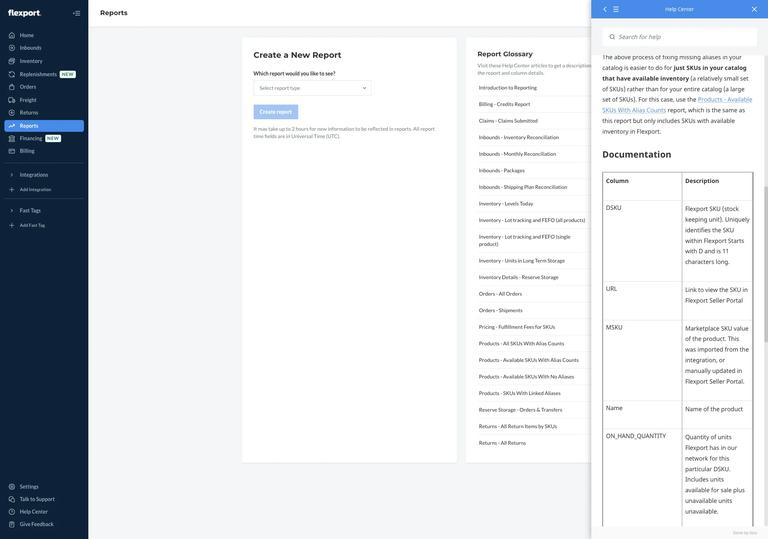 Task type: locate. For each thing, give the bounding box(es) containing it.
time
[[314, 133, 325, 139]]

0 vertical spatial tracking
[[513, 217, 532, 223]]

tracking down today
[[513, 217, 532, 223]]

returns for returns
[[20, 109, 38, 116]]

inventory - lot tracking and fefo (all products) button
[[478, 212, 598, 229]]

- down billing - credits report
[[495, 118, 497, 124]]

returns for returns - all returns
[[479, 440, 497, 446]]

- left units
[[502, 258, 504, 264]]

1 vertical spatial help
[[503, 62, 513, 69]]

lot down inventory - levels today
[[505, 217, 512, 223]]

and inside 'inventory - lot tracking and fefo (single product)'
[[533, 234, 541, 240]]

close navigation image
[[72, 9, 81, 18]]

orders up pricing
[[479, 307, 495, 314]]

fefo left (single
[[542, 234, 555, 240]]

inventory inside 'inventory - lot tracking and fefo (single product)'
[[479, 234, 501, 240]]

skus up reserve storage - orders & transfers
[[503, 390, 516, 396]]

2 fefo from the top
[[542, 234, 555, 240]]

1 horizontal spatial reports link
[[100, 9, 128, 17]]

reconciliation for inbounds - monthly reconciliation
[[524, 151, 556, 157]]

report up see?
[[313, 50, 342, 60]]

1 vertical spatial by
[[745, 530, 749, 536]]

inventory inside "button"
[[479, 200, 501, 207]]

inventory down product)
[[479, 258, 501, 264]]

0 vertical spatial and
[[502, 70, 510, 76]]

- for products - available skus with alias counts
[[501, 357, 502, 363]]

aliases
[[559, 374, 574, 380], [545, 390, 561, 396]]

1 horizontal spatial reports
[[100, 9, 128, 17]]

0 vertical spatial for
[[310, 126, 316, 132]]

2 horizontal spatial help
[[666, 6, 677, 13]]

storage up return
[[499, 407, 516, 413]]

all up orders - shipments
[[499, 291, 505, 297]]

products)
[[564, 217, 586, 223]]

credits
[[497, 101, 514, 107]]

- left shipments at the bottom of the page
[[496, 307, 498, 314]]

help center link
[[4, 506, 84, 518]]

claims - claims submitted
[[479, 118, 538, 124]]

1 vertical spatial in
[[286, 133, 290, 139]]

available for products - available skus with alias counts
[[503, 357, 524, 363]]

1 vertical spatial add
[[20, 223, 28, 228]]

by
[[539, 423, 544, 430], [745, 530, 749, 536]]

available for products - available skus with no aliases
[[503, 374, 524, 380]]

1 horizontal spatial center
[[514, 62, 530, 69]]

tracking
[[513, 217, 532, 223], [513, 234, 532, 240]]

skus down transfers
[[545, 423, 557, 430]]

feedback
[[31, 521, 54, 528]]

inbounds up inbounds - packages
[[479, 151, 500, 157]]

available down products - all skus with alias counts
[[503, 357, 524, 363]]

product)
[[479, 241, 499, 247]]

in left long
[[518, 258, 522, 264]]

plan
[[525, 184, 534, 190]]

0 vertical spatial aliases
[[559, 374, 574, 380]]

inbounds inside 'link'
[[20, 45, 41, 51]]

available inside products - available skus with no aliases 'button'
[[503, 374, 524, 380]]

to left "get"
[[549, 62, 553, 69]]

are
[[278, 133, 285, 139]]

orders for orders - all orders
[[479, 291, 495, 297]]

2 vertical spatial reconciliation
[[535, 184, 568, 190]]

0 horizontal spatial center
[[32, 509, 48, 515]]

aliases inside 'button'
[[559, 374, 574, 380]]

claims - claims submitted button
[[478, 113, 598, 129]]

2 add from the top
[[20, 223, 28, 228]]

report right reports.
[[421, 126, 435, 132]]

- for inbounds - shipping plan reconciliation
[[501, 184, 503, 190]]

all right reports.
[[413, 126, 420, 132]]

1 vertical spatial new
[[317, 126, 327, 132]]

integrations button
[[4, 169, 84, 181]]

all down returns - all return items by skus
[[501, 440, 507, 446]]

- for claims - claims submitted
[[495, 118, 497, 124]]

report inside "it may take up to 2 hours for new information to be reflected in reports. all report time fields are in universal time (utc)."
[[421, 126, 435, 132]]

counts for products - available skus with alias counts
[[563, 357, 579, 363]]

alias up no
[[551, 357, 562, 363]]

available inside products - available skus with alias counts button
[[503, 357, 524, 363]]

2 vertical spatial in
[[518, 258, 522, 264]]

- up inventory - units in long term storage
[[502, 234, 504, 240]]

add left integration
[[20, 187, 28, 192]]

0 horizontal spatial report
[[313, 50, 342, 60]]

billing inside button
[[479, 101, 493, 107]]

1 vertical spatial for
[[535, 324, 542, 330]]

in
[[389, 126, 394, 132], [286, 133, 290, 139], [518, 258, 522, 264]]

- left packages
[[501, 167, 503, 174]]

alias down pricing - fulfillment fees for skus button on the bottom of the page
[[536, 340, 547, 347]]

column
[[511, 70, 528, 76]]

1 vertical spatial help center
[[20, 509, 48, 515]]

1 vertical spatial reports link
[[4, 120, 84, 132]]

1 lot from the top
[[505, 217, 512, 223]]

help inside visit these help center articles to get a description of the report and column details.
[[503, 62, 513, 69]]

create for create report
[[260, 109, 276, 115]]

help up give
[[20, 509, 31, 515]]

1 horizontal spatial by
[[745, 530, 749, 536]]

in right are
[[286, 133, 290, 139]]

no
[[551, 374, 558, 380]]

all inside 'button'
[[501, 440, 507, 446]]

2 horizontal spatial center
[[678, 6, 694, 13]]

orders - shipments
[[479, 307, 523, 314]]

0 horizontal spatial by
[[539, 423, 544, 430]]

1 vertical spatial tracking
[[513, 234, 532, 240]]

to left reporting
[[509, 84, 513, 91]]

inventory - levels today
[[479, 200, 534, 207]]

introduction
[[479, 84, 508, 91]]

inbounds link
[[4, 42, 84, 54]]

2 tracking from the top
[[513, 234, 532, 240]]

- for products - skus with linked aliases
[[501, 390, 502, 396]]

2 products from the top
[[479, 357, 500, 363]]

give feedback
[[20, 521, 54, 528]]

all
[[413, 126, 420, 132], [499, 291, 505, 297], [503, 340, 510, 347], [501, 423, 507, 430], [501, 440, 507, 446]]

inventory left levels
[[479, 200, 501, 207]]

aliases right no
[[559, 374, 574, 380]]

products - available skus with alias counts
[[479, 357, 579, 363]]

skus down the orders - shipments button
[[543, 324, 555, 330]]

2 available from the top
[[503, 374, 524, 380]]

inbounds for inbounds - shipping plan reconciliation
[[479, 184, 500, 190]]

and down inventory - levels today "button" at the top of page
[[533, 217, 541, 223]]

to left be
[[356, 126, 360, 132]]

orders inside orders link
[[20, 84, 36, 90]]

reconciliation down the inbounds - inventory reconciliation button
[[524, 151, 556, 157]]

new up orders link
[[62, 72, 74, 77]]

2 horizontal spatial new
[[317, 126, 327, 132]]

claims down credits
[[498, 118, 514, 124]]

inventory - units in long term storage
[[479, 258, 565, 264]]

with left no
[[538, 374, 550, 380]]

0 vertical spatial new
[[62, 72, 74, 77]]

create inside button
[[260, 109, 276, 115]]

- right pricing
[[496, 324, 498, 330]]

- for inbounds - inventory reconciliation
[[501, 134, 503, 140]]

alias for products - available skus with alias counts
[[551, 357, 562, 363]]

help center inside help center link
[[20, 509, 48, 515]]

0 vertical spatial fefo
[[542, 217, 555, 223]]

3 products from the top
[[479, 374, 500, 380]]

2 horizontal spatial in
[[518, 258, 522, 264]]

reserve up returns - all return items by skus
[[479, 407, 498, 413]]

freight
[[20, 97, 36, 103]]

4 products from the top
[[479, 390, 500, 396]]

report up "up"
[[277, 109, 292, 115]]

new inside "it may take up to 2 hours for new information to be reflected in reports. all report time fields are in universal time (utc)."
[[317, 126, 327, 132]]

lot up units
[[505, 234, 512, 240]]

with inside 'button'
[[538, 374, 550, 380]]

- for pricing - fulfillment fees for skus
[[496, 324, 498, 330]]

home
[[20, 32, 34, 38]]

2 lot from the top
[[505, 234, 512, 240]]

- up orders - shipments
[[496, 291, 498, 297]]

1 vertical spatial billing
[[20, 148, 34, 154]]

talk to support
[[20, 496, 55, 502]]

reserve down long
[[522, 274, 540, 280]]

fefo
[[542, 217, 555, 223], [542, 234, 555, 240]]

inbounds left packages
[[479, 167, 500, 174]]

and left column
[[502, 70, 510, 76]]

report down these
[[486, 70, 501, 76]]

products inside 'button'
[[479, 374, 500, 380]]

0 vertical spatial reserve
[[522, 274, 540, 280]]

new up time at the top left of page
[[317, 126, 327, 132]]

a right "get"
[[563, 62, 565, 69]]

0 vertical spatial reconciliation
[[527, 134, 559, 140]]

- left levels
[[502, 200, 504, 207]]

add fast tag
[[20, 223, 45, 228]]

talk
[[20, 496, 29, 502]]

help up search search field
[[666, 6, 677, 13]]

aliases right linked at the bottom
[[545, 390, 561, 396]]

tracking for (single
[[513, 234, 532, 240]]

1 vertical spatial counts
[[563, 357, 579, 363]]

- down returns - all return items by skus
[[498, 440, 500, 446]]

2 vertical spatial center
[[32, 509, 48, 515]]

0 vertical spatial create
[[254, 50, 282, 60]]

units
[[505, 258, 517, 264]]

all left return
[[501, 423, 507, 430]]

1 vertical spatial alias
[[551, 357, 562, 363]]

reconciliation down "claims - claims submitted" button
[[527, 134, 559, 140]]

claims
[[479, 118, 495, 124], [498, 118, 514, 124]]

1 horizontal spatial new
[[62, 72, 74, 77]]

create up may
[[260, 109, 276, 115]]

the
[[478, 70, 485, 76]]

0 horizontal spatial help center
[[20, 509, 48, 515]]

1 horizontal spatial a
[[563, 62, 565, 69]]

returns inside button
[[479, 423, 497, 430]]

inventory for inventory - lot tracking and fefo (single product)
[[479, 234, 501, 240]]

fast left tag
[[29, 223, 37, 228]]

orders left &
[[520, 407, 536, 413]]

1 vertical spatial available
[[503, 374, 524, 380]]

create up which
[[254, 50, 282, 60]]

skus down products - available skus with alias counts
[[525, 374, 537, 380]]

- inside 'inventory - lot tracking and fefo (single product)'
[[502, 234, 504, 240]]

- up products - skus with linked aliases
[[501, 374, 502, 380]]

- for inventory - lot tracking and fefo (all products)
[[502, 217, 504, 223]]

add
[[20, 187, 28, 192], [20, 223, 28, 228]]

inventory for inventory - units in long term storage
[[479, 258, 501, 264]]

by left dixa
[[745, 530, 749, 536]]

reconciliation down inbounds - packages button
[[535, 184, 568, 190]]

it may take up to 2 hours for new information to be reflected in reports. all report time fields are in universal time (utc).
[[254, 126, 435, 139]]

report up these
[[478, 50, 502, 58]]

reflected
[[368, 126, 388, 132]]

1 vertical spatial fast
[[29, 223, 37, 228]]

inventory for inventory - lot tracking and fefo (all products)
[[479, 217, 501, 223]]

see?
[[326, 70, 335, 77]]

storage inside inventory - units in long term storage button
[[548, 258, 565, 264]]

reports.
[[395, 126, 412, 132]]

fefo inside inventory - lot tracking and fefo (all products) button
[[542, 217, 555, 223]]

- down inventory - levels today
[[502, 217, 504, 223]]

report inside button
[[515, 101, 531, 107]]

0 vertical spatial in
[[389, 126, 394, 132]]

flexport logo image
[[8, 9, 41, 17]]

1 vertical spatial reconciliation
[[524, 151, 556, 157]]

0 horizontal spatial a
[[284, 50, 289, 60]]

report
[[313, 50, 342, 60], [478, 50, 502, 58], [515, 101, 531, 107]]

0 vertical spatial add
[[20, 187, 28, 192]]

1 vertical spatial a
[[563, 62, 565, 69]]

all for returns - all return items by skus
[[501, 423, 507, 430]]

and down inventory - lot tracking and fefo (all products) button
[[533, 234, 541, 240]]

0 horizontal spatial for
[[310, 126, 316, 132]]

for up time at the top left of page
[[310, 126, 316, 132]]

- inside "button"
[[502, 200, 504, 207]]

to right talk
[[30, 496, 35, 502]]

pricing - fulfillment fees for skus button
[[478, 319, 598, 336]]

1 horizontal spatial for
[[535, 324, 542, 330]]

- left shipping
[[501, 184, 503, 190]]

products
[[479, 340, 500, 347], [479, 357, 500, 363], [479, 374, 500, 380], [479, 390, 500, 396]]

term
[[535, 258, 547, 264]]

- for inbounds - monthly reconciliation
[[501, 151, 503, 157]]

fefo left (all
[[542, 217, 555, 223]]

returns for returns - all return items by skus
[[479, 423, 497, 430]]

1 horizontal spatial help
[[503, 62, 513, 69]]

fefo inside 'inventory - lot tracking and fefo (single product)'
[[542, 234, 555, 240]]

0 horizontal spatial reserve
[[479, 407, 498, 413]]

1 tracking from the top
[[513, 217, 532, 223]]

storage down term
[[541, 274, 559, 280]]

0 horizontal spatial claims
[[479, 118, 495, 124]]

inventory - units in long term storage button
[[478, 253, 598, 269]]

lot inside inventory - lot tracking and fefo (all products) button
[[505, 217, 512, 223]]

1 fefo from the top
[[542, 217, 555, 223]]

billing down financing
[[20, 148, 34, 154]]

- right "details"
[[519, 274, 521, 280]]

1 claims from the left
[[479, 118, 495, 124]]

0 vertical spatial counts
[[548, 340, 564, 347]]

1 vertical spatial aliases
[[545, 390, 561, 396]]

inventory for inventory
[[20, 58, 42, 64]]

center up search search field
[[678, 6, 694, 13]]

1 horizontal spatial claims
[[498, 118, 514, 124]]

1 vertical spatial and
[[533, 217, 541, 223]]

returns - all return items by skus
[[479, 423, 557, 430]]

report inside button
[[277, 109, 292, 115]]

levels
[[505, 200, 519, 207]]

available up products - skus with linked aliases
[[503, 374, 524, 380]]

skus down pricing - fulfillment fees for skus
[[511, 340, 523, 347]]

0 vertical spatial by
[[539, 423, 544, 430]]

tracking inside 'inventory - lot tracking and fefo (single product)'
[[513, 234, 532, 240]]

1 vertical spatial fefo
[[542, 234, 555, 240]]

0 horizontal spatial alias
[[536, 340, 547, 347]]

storage
[[548, 258, 565, 264], [541, 274, 559, 280], [499, 407, 516, 413]]

fast tags button
[[4, 205, 84, 217]]

inbounds down inbounds - packages
[[479, 184, 500, 190]]

replenishments
[[20, 71, 57, 77]]

1 horizontal spatial in
[[389, 126, 394, 132]]

report
[[486, 70, 501, 76], [270, 70, 285, 77], [275, 85, 289, 91], [277, 109, 292, 115], [421, 126, 435, 132]]

inventory up orders - all orders
[[479, 274, 501, 280]]

to right the like
[[320, 70, 325, 77]]

with
[[524, 340, 535, 347], [538, 357, 550, 363], [538, 374, 550, 380], [517, 390, 528, 396]]

1 horizontal spatial alias
[[551, 357, 562, 363]]

help down report glossary in the right of the page
[[503, 62, 513, 69]]

2 vertical spatial and
[[533, 234, 541, 240]]

inventory up replenishments
[[20, 58, 42, 64]]

to left 2 at the top left of page
[[286, 126, 291, 132]]

1 vertical spatial lot
[[505, 234, 512, 240]]

2 vertical spatial storage
[[499, 407, 516, 413]]

0 vertical spatial reports link
[[100, 9, 128, 17]]

inbounds - packages
[[479, 167, 525, 174]]

1 horizontal spatial billing
[[479, 101, 493, 107]]

2 vertical spatial new
[[47, 136, 59, 141]]

2 horizontal spatial report
[[515, 101, 531, 107]]

- for returns - all returns
[[498, 440, 500, 446]]

orders - all orders button
[[478, 286, 598, 302]]

0 horizontal spatial new
[[47, 136, 59, 141]]

0 vertical spatial fast
[[20, 207, 30, 214]]

of
[[593, 62, 597, 69]]

inbounds for inbounds
[[20, 45, 41, 51]]

inbounds for inbounds - packages
[[479, 167, 500, 174]]

orders inside the orders - shipments button
[[479, 307, 495, 314]]

new for financing
[[47, 136, 59, 141]]

inventory down inventory - levels today
[[479, 217, 501, 223]]

help center up the give feedback
[[20, 509, 48, 515]]

a
[[284, 50, 289, 60], [563, 62, 565, 69]]

1 products from the top
[[479, 340, 500, 347]]

1 vertical spatial center
[[514, 62, 530, 69]]

0 vertical spatial help center
[[666, 6, 694, 13]]

0 vertical spatial lot
[[505, 217, 512, 223]]

- down products - all skus with alias counts
[[501, 357, 502, 363]]

0 vertical spatial center
[[678, 6, 694, 13]]

for right fees
[[535, 324, 542, 330]]

products - all skus with alias counts button
[[478, 336, 598, 352]]

products - skus with linked aliases button
[[478, 385, 598, 402]]

0 vertical spatial available
[[503, 357, 524, 363]]

center up column
[[514, 62, 530, 69]]

lot inside 'inventory - lot tracking and fefo (single product)'
[[505, 234, 512, 240]]

- left monthly
[[501, 151, 503, 157]]

pricing - fulfillment fees for skus
[[479, 324, 555, 330]]

1 vertical spatial storage
[[541, 274, 559, 280]]

tracking down "inventory - lot tracking and fefo (all products)"
[[513, 234, 532, 240]]

0 horizontal spatial billing
[[20, 148, 34, 154]]

reconciliation
[[527, 134, 559, 140], [524, 151, 556, 157], [535, 184, 568, 190]]

with down "products - all skus with alias counts" button
[[538, 357, 550, 363]]

billing down introduction
[[479, 101, 493, 107]]

1 vertical spatial reports
[[20, 123, 38, 129]]

0 vertical spatial reports
[[100, 9, 128, 17]]

details.
[[529, 70, 545, 76]]

lot
[[505, 217, 512, 223], [505, 234, 512, 240]]

with down fees
[[524, 340, 535, 347]]

0 horizontal spatial help
[[20, 509, 31, 515]]

center down talk to support
[[32, 509, 48, 515]]

lot for inventory - lot tracking and fefo (all products)
[[505, 217, 512, 223]]

orders - all orders
[[479, 291, 522, 297]]

report up select report type
[[270, 70, 285, 77]]

0 vertical spatial alias
[[536, 340, 547, 347]]

storage right term
[[548, 258, 565, 264]]

0 vertical spatial billing
[[479, 101, 493, 107]]

inbounds - inventory reconciliation
[[479, 134, 559, 140]]

orders up orders - shipments
[[479, 291, 495, 297]]

inbounds down the claims - claims submitted
[[479, 134, 500, 140]]

inbounds down the 'home'
[[20, 45, 41, 51]]

1 add from the top
[[20, 187, 28, 192]]

inbounds - monthly reconciliation
[[479, 151, 556, 157]]

0 vertical spatial storage
[[548, 258, 565, 264]]

orders link
[[4, 81, 84, 93]]

1 available from the top
[[503, 357, 524, 363]]

billing
[[479, 101, 493, 107], [20, 148, 34, 154]]

inbounds - packages button
[[478, 162, 598, 179]]

1 vertical spatial create
[[260, 109, 276, 115]]

articles
[[531, 62, 548, 69]]

products - skus with linked aliases
[[479, 390, 561, 396]]



Task type: vqa. For each thing, say whether or not it's contained in the screenshot.
2nd changes from the top
no



Task type: describe. For each thing, give the bounding box(es) containing it.
add for add integration
[[20, 187, 28, 192]]

submitted
[[515, 118, 538, 124]]

to inside visit these help center articles to get a description of the report and column details.
[[549, 62, 553, 69]]

shipping
[[504, 184, 524, 190]]

universal
[[291, 133, 313, 139]]

billing - credits report button
[[478, 96, 598, 113]]

tags
[[31, 207, 41, 214]]

- for products - available skus with no aliases
[[501, 374, 502, 380]]

which
[[254, 70, 269, 77]]

1 vertical spatial reserve
[[479, 407, 498, 413]]

fields
[[265, 133, 277, 139]]

products - all skus with alias counts
[[479, 340, 564, 347]]

orders up shipments at the bottom of the page
[[506, 291, 522, 297]]

&
[[537, 407, 541, 413]]

financing
[[20, 135, 42, 141]]

long
[[523, 258, 534, 264]]

all for products - all skus with alias counts
[[503, 340, 510, 347]]

create for create a new report
[[254, 50, 282, 60]]

fast tags
[[20, 207, 41, 214]]

which report would you like to see?
[[254, 70, 335, 77]]

skus up products - available skus with no aliases
[[525, 357, 537, 363]]

for inside "it may take up to 2 hours for new information to be reflected in reports. all report time fields are in universal time (utc)."
[[310, 126, 316, 132]]

- for inventory - lot tracking and fefo (single product)
[[502, 234, 504, 240]]

create report
[[260, 109, 292, 115]]

select report type
[[260, 85, 300, 91]]

(single
[[556, 234, 571, 240]]

inventory - levels today button
[[478, 196, 598, 212]]

alias for products - all skus with alias counts
[[536, 340, 547, 347]]

- for billing - credits report
[[494, 101, 496, 107]]

storage inside inventory details - reserve storage button
[[541, 274, 559, 280]]

select
[[260, 85, 274, 91]]

0 horizontal spatial reports
[[20, 123, 38, 129]]

billing for billing
[[20, 148, 34, 154]]

reconciliation for inbounds - inventory reconciliation
[[527, 134, 559, 140]]

and for inventory - lot tracking and fefo (single product)
[[533, 234, 541, 240]]

aliases inside button
[[545, 390, 561, 396]]

orders - shipments button
[[478, 302, 598, 319]]

lot for inventory - lot tracking and fefo (single product)
[[505, 234, 512, 240]]

all for orders - all orders
[[499, 291, 505, 297]]

inventory for inventory details - reserve storage
[[479, 274, 501, 280]]

- for inventory - levels today
[[502, 200, 504, 207]]

Search search field
[[615, 28, 757, 46]]

with for products - available skus with no aliases
[[538, 374, 550, 380]]

orders for orders - shipments
[[479, 307, 495, 314]]

inventory details - reserve storage
[[479, 274, 559, 280]]

center inside visit these help center articles to get a description of the report and column details.
[[514, 62, 530, 69]]

new for replenishments
[[62, 72, 74, 77]]

- for orders - all orders
[[496, 291, 498, 297]]

0 horizontal spatial in
[[286, 133, 290, 139]]

may
[[258, 126, 268, 132]]

elevio by dixa link
[[603, 530, 757, 536]]

add for add fast tag
[[20, 223, 28, 228]]

tag
[[38, 223, 45, 228]]

inventory - lot tracking and fefo (single product)
[[479, 234, 571, 247]]

inbounds for inbounds - monthly reconciliation
[[479, 151, 500, 157]]

- for inventory - units in long term storage
[[502, 258, 504, 264]]

with left linked at the bottom
[[517, 390, 528, 396]]

details
[[502, 274, 518, 280]]

packages
[[504, 167, 525, 174]]

(all
[[556, 217, 563, 223]]

1 horizontal spatial report
[[478, 50, 502, 58]]

returns - all return items by skus button
[[478, 418, 598, 435]]

inventory for inventory - levels today
[[479, 200, 501, 207]]

products - available skus with no aliases
[[479, 374, 574, 380]]

1 horizontal spatial reserve
[[522, 274, 540, 280]]

would
[[286, 70, 300, 77]]

report for create a new report
[[313, 50, 342, 60]]

report for which report would you like to see?
[[270, 70, 285, 77]]

products - available skus with alias counts button
[[478, 352, 598, 369]]

products for products - available skus with no aliases
[[479, 374, 500, 380]]

return
[[508, 423, 524, 430]]

home link
[[4, 29, 84, 41]]

create report button
[[254, 105, 298, 119]]

0 vertical spatial help
[[666, 6, 677, 13]]

time
[[254, 133, 264, 139]]

returns link
[[4, 107, 84, 119]]

fefo for (all
[[542, 217, 555, 223]]

type
[[290, 85, 300, 91]]

new
[[291, 50, 310, 60]]

report glossary
[[478, 50, 533, 58]]

fast inside dropdown button
[[20, 207, 30, 214]]

visit
[[478, 62, 488, 69]]

all inside "it may take up to 2 hours for new information to be reflected in reports. all report time fields are in universal time (utc)."
[[413, 126, 420, 132]]

products for products - all skus with alias counts
[[479, 340, 500, 347]]

dixa
[[750, 530, 757, 536]]

inbounds - shipping plan reconciliation button
[[478, 179, 598, 196]]

products for products - skus with linked aliases
[[479, 390, 500, 396]]

inventory up monthly
[[504, 134, 526, 140]]

- for products - all skus with alias counts
[[501, 340, 502, 347]]

by inside "returns - all return items by skus" button
[[539, 423, 544, 430]]

by inside elevio by dixa link
[[745, 530, 749, 536]]

these
[[489, 62, 502, 69]]

0 horizontal spatial reports link
[[4, 120, 84, 132]]

transfers
[[542, 407, 563, 413]]

report for billing - credits report
[[515, 101, 531, 107]]

skus inside 'button'
[[525, 374, 537, 380]]

be
[[361, 126, 367, 132]]

in inside inventory - units in long term storage button
[[518, 258, 522, 264]]

like
[[310, 70, 319, 77]]

fefo for (single
[[542, 234, 555, 240]]

report inside visit these help center articles to get a description of the report and column details.
[[486, 70, 501, 76]]

support
[[36, 496, 55, 502]]

inventory - lot tracking and fefo (all products)
[[479, 217, 586, 223]]

reporting
[[514, 84, 537, 91]]

storage inside the 'reserve storage - orders & transfers' button
[[499, 407, 516, 413]]

report for create report
[[277, 109, 292, 115]]

to inside button
[[509, 84, 513, 91]]

items
[[525, 423, 538, 430]]

billing for billing - credits report
[[479, 101, 493, 107]]

report for select report type
[[275, 85, 289, 91]]

get
[[554, 62, 562, 69]]

take
[[269, 126, 278, 132]]

with for products - available skus with alias counts
[[538, 357, 550, 363]]

all for returns - all returns
[[501, 440, 507, 446]]

orders for orders
[[20, 84, 36, 90]]

hours
[[296, 126, 309, 132]]

1 horizontal spatial help center
[[666, 6, 694, 13]]

give
[[20, 521, 30, 528]]

linked
[[529, 390, 544, 396]]

and for inventory - lot tracking and fefo (all products)
[[533, 217, 541, 223]]

counts for products - all skus with alias counts
[[548, 340, 564, 347]]

tracking for (all
[[513, 217, 532, 223]]

reserve storage - orders & transfers
[[479, 407, 563, 413]]

give feedback button
[[4, 519, 84, 530]]

2 claims from the left
[[498, 118, 514, 124]]

products for products - available skus with alias counts
[[479, 357, 500, 363]]

and inside visit these help center articles to get a description of the report and column details.
[[502, 70, 510, 76]]

- for inbounds - packages
[[501, 167, 503, 174]]

today
[[520, 200, 534, 207]]

pricing
[[479, 324, 495, 330]]

settings
[[20, 484, 39, 490]]

create a new report
[[254, 50, 342, 60]]

inbounds - inventory reconciliation button
[[478, 129, 598, 146]]

with for products - all skus with alias counts
[[524, 340, 535, 347]]

(utc).
[[326, 133, 341, 139]]

products - available skus with no aliases button
[[478, 369, 598, 385]]

billing - credits report
[[479, 101, 531, 107]]

inbounds for inbounds - inventory reconciliation
[[479, 134, 500, 140]]

2 vertical spatial help
[[20, 509, 31, 515]]

- for returns - all return items by skus
[[498, 423, 500, 430]]

- for orders - shipments
[[496, 307, 498, 314]]

for inside button
[[535, 324, 542, 330]]

reserve storage - orders & transfers button
[[478, 402, 598, 418]]

a inside visit these help center articles to get a description of the report and column details.
[[563, 62, 565, 69]]

talk to support link
[[4, 494, 84, 505]]

inventory link
[[4, 55, 84, 67]]

elevio by dixa
[[734, 530, 757, 536]]

orders inside the 'reserve storage - orders & transfers' button
[[520, 407, 536, 413]]

0 vertical spatial a
[[284, 50, 289, 60]]

- up returns - all return items by skus
[[517, 407, 519, 413]]



